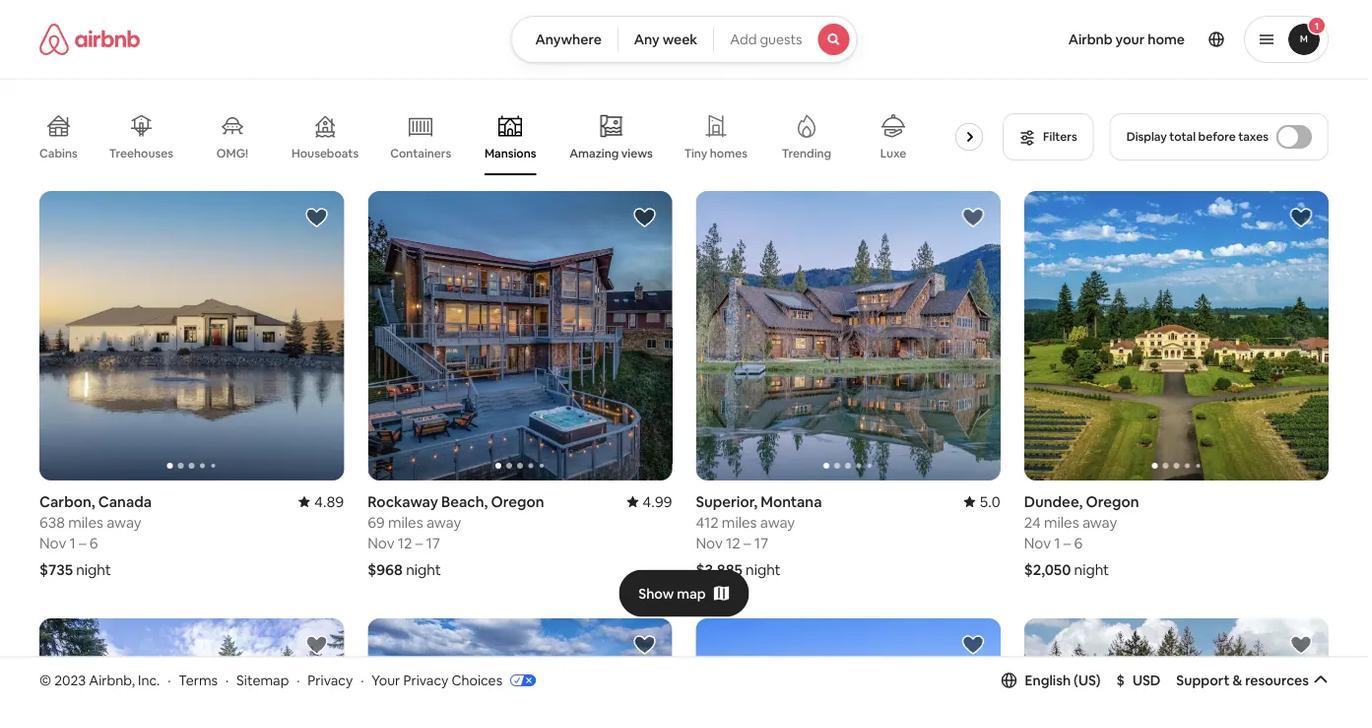 Task type: describe. For each thing, give the bounding box(es) containing it.
your
[[372, 671, 400, 689]]

airbnb your home
[[1069, 31, 1185, 48]]

add to wishlist: dundee, oregon image
[[1290, 206, 1313, 230]]

any week
[[634, 31, 698, 48]]

taxes
[[1238, 129, 1269, 144]]

1 for carbon, canada 638 miles away nov 1 – 6 $735 night
[[70, 533, 76, 552]]

airbnb,
[[89, 671, 135, 689]]

miles for superior,
[[722, 513, 757, 532]]

week
[[663, 31, 698, 48]]

– for 638
[[79, 533, 86, 552]]

filters
[[1043, 129, 1077, 144]]

dundee,
[[1024, 492, 1083, 511]]

inc.
[[138, 671, 160, 689]]

carbon, canada 638 miles away nov 1 – 6 $735 night
[[39, 492, 152, 579]]

display total before taxes
[[1127, 129, 1269, 144]]

superior, montana 412 miles away nov 12 – 17 $3,885 night
[[696, 492, 822, 579]]

sitemap link
[[237, 671, 289, 689]]

choices
[[452, 671, 503, 689]]

412
[[696, 513, 719, 532]]

$735
[[39, 560, 73, 579]]

night for $735
[[76, 560, 111, 579]]

4 · from the left
[[361, 671, 364, 689]]

1 button
[[1244, 16, 1329, 63]]

6 for $2,050
[[1074, 533, 1083, 552]]

5.0
[[980, 492, 1001, 511]]

$
[[1117, 672, 1125, 689]]

1 · from the left
[[168, 671, 171, 689]]

houseboats
[[292, 146, 359, 161]]

english
[[1025, 672, 1071, 689]]

– for 24
[[1064, 533, 1071, 552]]

oregon inside rockaway beach, oregon 69 miles away nov 12 – 17 $968 night
[[491, 492, 544, 511]]

terms · sitemap · privacy
[[179, 671, 353, 689]]

tiny homes
[[684, 146, 748, 161]]

add guests button
[[713, 16, 858, 63]]

sitemap
[[237, 671, 289, 689]]

anywhere
[[535, 31, 602, 48]]

english (us)
[[1025, 672, 1101, 689]]

guests
[[760, 31, 802, 48]]

english (us) button
[[1001, 672, 1101, 689]]

2023
[[54, 671, 86, 689]]

homes for historical homes
[[1008, 146, 1045, 161]]

historical homes
[[953, 146, 1045, 161]]

anywhere button
[[511, 16, 618, 63]]

(us)
[[1074, 672, 1101, 689]]

airbnb your home link
[[1057, 19, 1197, 60]]

3 · from the left
[[297, 671, 300, 689]]

any week button
[[617, 16, 714, 63]]

add to wishlist: superior, montana image
[[961, 206, 985, 230]]

4.89 out of 5 average rating image
[[299, 492, 344, 511]]

– inside rockaway beach, oregon 69 miles away nov 12 – 17 $968 night
[[416, 533, 423, 552]]

terms link
[[179, 671, 218, 689]]

$968
[[368, 560, 403, 579]]

&
[[1233, 672, 1242, 689]]

display
[[1127, 129, 1167, 144]]

usd
[[1133, 672, 1161, 689]]

add guests
[[730, 31, 802, 48]]

show map
[[639, 585, 706, 603]]

2 · from the left
[[226, 671, 229, 689]]

terms
[[179, 671, 218, 689]]

carbon,
[[39, 492, 95, 511]]

add to wishlist: cornelius, oregon image
[[1290, 633, 1313, 657]]

support & resources button
[[1177, 672, 1329, 689]]

views
[[621, 146, 653, 161]]

add to wishlist: arlington, washington image
[[961, 633, 985, 657]]

4.89
[[314, 492, 344, 511]]

display total before taxes button
[[1110, 113, 1329, 161]]



Task type: locate. For each thing, give the bounding box(es) containing it.
1 17 from the left
[[426, 533, 440, 552]]

· right inc.
[[168, 671, 171, 689]]

miles inside superior, montana 412 miles away nov 12 – 17 $3,885 night
[[722, 513, 757, 532]]

3 – from the left
[[744, 533, 751, 552]]

show map button
[[619, 570, 749, 617]]

montana
[[761, 492, 822, 511]]

2 – from the left
[[416, 533, 423, 552]]

oregon inside dundee, oregon 24 miles away nov 1 – 6 $2,050 night
[[1086, 492, 1139, 511]]

night inside dundee, oregon 24 miles away nov 1 – 6 $2,050 night
[[1074, 560, 1109, 579]]

1 12 from the left
[[398, 533, 412, 552]]

filters button
[[1003, 113, 1094, 161]]

homes right tiny
[[710, 146, 748, 161]]

0 horizontal spatial privacy
[[308, 671, 353, 689]]

© 2023 airbnb, inc. ·
[[39, 671, 171, 689]]

miles down superior,
[[722, 513, 757, 532]]

2 privacy from the left
[[403, 671, 449, 689]]

airbnb
[[1069, 31, 1113, 48]]

miles inside rockaway beach, oregon 69 miles away nov 12 – 17 $968 night
[[388, 513, 423, 532]]

homes for tiny homes
[[710, 146, 748, 161]]

canada
[[98, 492, 152, 511]]

dundee, oregon 24 miles away nov 1 – 6 $2,050 night
[[1024, 492, 1139, 579]]

support & resources
[[1177, 672, 1309, 689]]

nov inside superior, montana 412 miles away nov 12 – 17 $3,885 night
[[696, 533, 723, 552]]

24
[[1024, 513, 1041, 532]]

oregon
[[491, 492, 544, 511], [1086, 492, 1139, 511]]

3 away from the left
[[760, 513, 795, 532]]

638
[[39, 513, 65, 532]]

nov for 412
[[696, 533, 723, 552]]

away inside rockaway beach, oregon 69 miles away nov 12 – 17 $968 night
[[426, 513, 461, 532]]

1 inside dropdown button
[[1315, 19, 1319, 32]]

2 6 from the left
[[1074, 533, 1083, 552]]

privacy down 'add to wishlist: whistler, canada' icon
[[308, 671, 353, 689]]

mansions
[[485, 146, 536, 161]]

2 miles from the left
[[388, 513, 423, 532]]

add to wishlist: carbon, canada image
[[305, 206, 328, 230]]

4 miles from the left
[[1044, 513, 1079, 532]]

1 night from the left
[[76, 560, 111, 579]]

night right $2,050
[[1074, 560, 1109, 579]]

1 inside dundee, oregon 24 miles away nov 1 – 6 $2,050 night
[[1054, 533, 1061, 552]]

1 horizontal spatial 17
[[754, 533, 769, 552]]

night right $968
[[406, 560, 441, 579]]

– down rockaway
[[416, 533, 423, 552]]

2 away from the left
[[426, 513, 461, 532]]

1 6 from the left
[[90, 533, 98, 552]]

$ usd
[[1117, 672, 1161, 689]]

1 horizontal spatial privacy
[[403, 671, 449, 689]]

17 inside rockaway beach, oregon 69 miles away nov 12 – 17 $968 night
[[426, 533, 440, 552]]

total
[[1170, 129, 1196, 144]]

0 horizontal spatial 6
[[90, 533, 98, 552]]

·
[[168, 671, 171, 689], [226, 671, 229, 689], [297, 671, 300, 689], [361, 671, 364, 689]]

night
[[76, 560, 111, 579], [406, 560, 441, 579], [746, 560, 781, 579], [1074, 560, 1109, 579]]

night inside superior, montana 412 miles away nov 12 – 17 $3,885 night
[[746, 560, 781, 579]]

None search field
[[511, 16, 858, 63]]

– down superior,
[[744, 533, 751, 552]]

6 for $735
[[90, 533, 98, 552]]

17 inside superior, montana 412 miles away nov 12 – 17 $3,885 night
[[754, 533, 769, 552]]

6
[[90, 533, 98, 552], [1074, 533, 1083, 552]]

containers
[[390, 146, 451, 161]]

– for 412
[[744, 533, 751, 552]]

– inside carbon, canada 638 miles away nov 1 – 6 $735 night
[[79, 533, 86, 552]]

5.0 out of 5 average rating image
[[964, 492, 1001, 511]]

away for superior,
[[760, 513, 795, 532]]

· left privacy link
[[297, 671, 300, 689]]

12 up $3,885
[[726, 533, 741, 552]]

1 nov from the left
[[39, 533, 66, 552]]

17 down rockaway
[[426, 533, 440, 552]]

1
[[1315, 19, 1319, 32], [70, 533, 76, 552], [1054, 533, 1061, 552]]

3 nov from the left
[[696, 533, 723, 552]]

2 12 from the left
[[726, 533, 741, 552]]

1 horizontal spatial 12
[[726, 533, 741, 552]]

12 up $968
[[398, 533, 412, 552]]

– up $2,050
[[1064, 533, 1071, 552]]

17 down montana
[[754, 533, 769, 552]]

miles down carbon,
[[68, 513, 103, 532]]

2 17 from the left
[[754, 533, 769, 552]]

– inside superior, montana 412 miles away nov 12 – 17 $3,885 night
[[744, 533, 751, 552]]

add to wishlist: whistler, canada image
[[305, 633, 328, 657]]

homes down filters
[[1008, 146, 1045, 161]]

0 horizontal spatial 17
[[426, 533, 440, 552]]

privacy right your
[[403, 671, 449, 689]]

away down montana
[[760, 513, 795, 532]]

omg!
[[217, 146, 248, 161]]

oregon right beach,
[[491, 492, 544, 511]]

away inside superior, montana 412 miles away nov 12 – 17 $3,885 night
[[760, 513, 795, 532]]

1 oregon from the left
[[491, 492, 544, 511]]

night for $2,050
[[1074, 560, 1109, 579]]

nov inside rockaway beach, oregon 69 miles away nov 12 – 17 $968 night
[[368, 533, 395, 552]]

2 horizontal spatial 1
[[1315, 19, 1319, 32]]

support
[[1177, 672, 1230, 689]]

away inside dundee, oregon 24 miles away nov 1 – 6 $2,050 night
[[1083, 513, 1117, 532]]

1 horizontal spatial oregon
[[1086, 492, 1139, 511]]

show
[[639, 585, 674, 603]]

–
[[79, 533, 86, 552], [416, 533, 423, 552], [744, 533, 751, 552], [1064, 533, 1071, 552]]

night inside rockaway beach, oregon 69 miles away nov 12 – 17 $968 night
[[406, 560, 441, 579]]

amazing views
[[570, 146, 653, 161]]

miles inside carbon, canada 638 miles away nov 1 – 6 $735 night
[[68, 513, 103, 532]]

add
[[730, 31, 757, 48]]

away for carbon,
[[107, 513, 141, 532]]

rockaway
[[368, 492, 438, 511]]

away
[[107, 513, 141, 532], [426, 513, 461, 532], [760, 513, 795, 532], [1083, 513, 1117, 532]]

1 for dundee, oregon 24 miles away nov 1 – 6 $2,050 night
[[1054, 533, 1061, 552]]

©
[[39, 671, 51, 689]]

nov down 69
[[368, 533, 395, 552]]

nov inside carbon, canada 638 miles away nov 1 – 6 $735 night
[[39, 533, 66, 552]]

miles down rockaway
[[388, 513, 423, 532]]

6 inside carbon, canada 638 miles away nov 1 – 6 $735 night
[[90, 533, 98, 552]]

$3,885
[[696, 560, 743, 579]]

your
[[1116, 31, 1145, 48]]

away for dundee,
[[1083, 513, 1117, 532]]

3 night from the left
[[746, 560, 781, 579]]

$2,050
[[1024, 560, 1071, 579]]

cabins
[[39, 146, 78, 161]]

add to wishlist: rockaway beach, oregon image
[[633, 206, 657, 230]]

nov down 24
[[1024, 533, 1051, 552]]

0 horizontal spatial oregon
[[491, 492, 544, 511]]

– inside dundee, oregon 24 miles away nov 1 – 6 $2,050 night
[[1064, 533, 1071, 552]]

1 inside carbon, canada 638 miles away nov 1 – 6 $735 night
[[70, 533, 76, 552]]

6 down dundee,
[[1074, 533, 1083, 552]]

nov for 24
[[1024, 533, 1051, 552]]

rockaway beach, oregon 69 miles away nov 12 – 17 $968 night
[[368, 492, 544, 579]]

privacy
[[308, 671, 353, 689], [403, 671, 449, 689]]

night for $3,885
[[746, 560, 781, 579]]

tiny
[[684, 146, 708, 161]]

homes
[[1008, 146, 1045, 161], [710, 146, 748, 161]]

add to wishlist: park city, utah image
[[633, 633, 657, 657]]

4 night from the left
[[1074, 560, 1109, 579]]

home
[[1148, 31, 1185, 48]]

4 away from the left
[[1083, 513, 1117, 532]]

historical
[[953, 146, 1005, 161]]

17
[[426, 533, 440, 552], [754, 533, 769, 552]]

12 inside superior, montana 412 miles away nov 12 – 17 $3,885 night
[[726, 533, 741, 552]]

night inside carbon, canada 638 miles away nov 1 – 6 $735 night
[[76, 560, 111, 579]]

1 horizontal spatial homes
[[1008, 146, 1045, 161]]

0 horizontal spatial 12
[[398, 533, 412, 552]]

trending
[[782, 146, 832, 161]]

nov down 638
[[39, 533, 66, 552]]

treehouses
[[109, 146, 173, 161]]

amazing
[[570, 146, 619, 161]]

0 horizontal spatial 1
[[70, 533, 76, 552]]

miles
[[68, 513, 103, 532], [388, 513, 423, 532], [722, 513, 757, 532], [1044, 513, 1079, 532]]

69
[[368, 513, 385, 532]]

group containing houseboats
[[39, 99, 1045, 175]]

12
[[398, 533, 412, 552], [726, 533, 741, 552]]

4.99
[[643, 492, 672, 511]]

resources
[[1245, 672, 1309, 689]]

1 away from the left
[[107, 513, 141, 532]]

any
[[634, 31, 660, 48]]

– down carbon,
[[79, 533, 86, 552]]

miles for dundee,
[[1044, 513, 1079, 532]]

nov down the 412
[[696, 533, 723, 552]]

group
[[39, 99, 1045, 175], [39, 191, 344, 481], [368, 191, 672, 481], [696, 191, 1001, 481], [1024, 191, 1329, 481], [39, 618, 344, 704], [368, 618, 672, 704], [696, 618, 1001, 704], [1024, 618, 1329, 704]]

away down canada
[[107, 513, 141, 532]]

2 nov from the left
[[368, 533, 395, 552]]

profile element
[[881, 0, 1329, 79]]

nov for 638
[[39, 533, 66, 552]]

1 miles from the left
[[68, 513, 103, 532]]

· right terms at the left
[[226, 671, 229, 689]]

2 night from the left
[[406, 560, 441, 579]]

nov inside dundee, oregon 24 miles away nov 1 – 6 $2,050 night
[[1024, 533, 1051, 552]]

4.99 out of 5 average rating image
[[627, 492, 672, 511]]

away down beach,
[[426, 513, 461, 532]]

4 – from the left
[[1064, 533, 1071, 552]]

miles for carbon,
[[68, 513, 103, 532]]

2 oregon from the left
[[1086, 492, 1139, 511]]

away inside carbon, canada 638 miles away nov 1 – 6 $735 night
[[107, 513, 141, 532]]

none search field containing anywhere
[[511, 16, 858, 63]]

before
[[1199, 129, 1236, 144]]

· left your
[[361, 671, 364, 689]]

your privacy choices link
[[372, 671, 536, 691]]

1 privacy from the left
[[308, 671, 353, 689]]

0 horizontal spatial homes
[[710, 146, 748, 161]]

away down dundee,
[[1083, 513, 1117, 532]]

superior,
[[696, 492, 758, 511]]

3 miles from the left
[[722, 513, 757, 532]]

miles down dundee,
[[1044, 513, 1079, 532]]

luxe
[[880, 146, 907, 161]]

nov
[[39, 533, 66, 552], [368, 533, 395, 552], [696, 533, 723, 552], [1024, 533, 1051, 552]]

oregon right dundee,
[[1086, 492, 1139, 511]]

your privacy choices
[[372, 671, 503, 689]]

6 down carbon,
[[90, 533, 98, 552]]

4 nov from the left
[[1024, 533, 1051, 552]]

1 – from the left
[[79, 533, 86, 552]]

6 inside dundee, oregon 24 miles away nov 1 – 6 $2,050 night
[[1074, 533, 1083, 552]]

1 horizontal spatial 1
[[1054, 533, 1061, 552]]

night right $735
[[76, 560, 111, 579]]

miles inside dundee, oregon 24 miles away nov 1 – 6 $2,050 night
[[1044, 513, 1079, 532]]

night right $3,885
[[746, 560, 781, 579]]

12 inside rockaway beach, oregon 69 miles away nov 12 – 17 $968 night
[[398, 533, 412, 552]]

beach,
[[441, 492, 488, 511]]

1 horizontal spatial 6
[[1074, 533, 1083, 552]]

privacy link
[[308, 671, 353, 689]]

map
[[677, 585, 706, 603]]



Task type: vqa. For each thing, say whether or not it's contained in the screenshot.
17 within the SUPERIOR, MONTANA 412 MILES AWAY NOV 12 – 17 $3,885 NIGHT
yes



